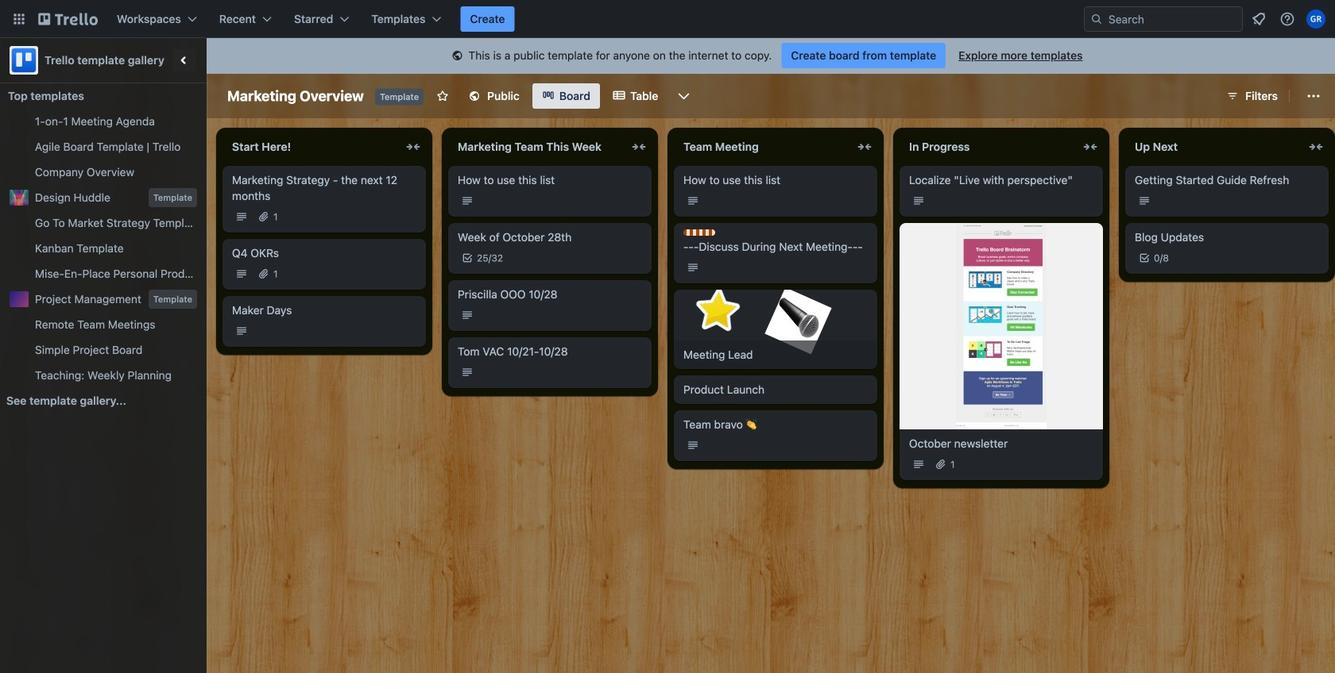 Task type: vqa. For each thing, say whether or not it's contained in the screenshot.
In-App Announcement
no



Task type: locate. For each thing, give the bounding box(es) containing it.
None text field
[[223, 134, 401, 160], [674, 134, 852, 160], [900, 134, 1078, 160], [1125, 134, 1303, 160], [223, 134, 401, 160], [674, 134, 852, 160], [900, 134, 1078, 160], [1125, 134, 1303, 160]]

customize views image
[[676, 88, 692, 104]]

None text field
[[448, 134, 626, 160]]

collapse list image
[[404, 137, 423, 157], [855, 137, 874, 157], [1081, 137, 1100, 157], [1307, 137, 1326, 157]]

4 collapse list image from the left
[[1307, 137, 1326, 157]]

primary element
[[0, 0, 1335, 38]]

2 collapse list image from the left
[[855, 137, 874, 157]]

3 collapse list image from the left
[[1081, 137, 1100, 157]]

1 collapse list image from the left
[[404, 137, 423, 157]]

0 notifications image
[[1249, 10, 1268, 29]]

star or unstar board image
[[436, 90, 449, 103]]

star image
[[691, 284, 745, 339]]

workspace navigation collapse icon image
[[173, 49, 196, 72]]

trello logo image
[[10, 46, 38, 75]]

greg robinson (gregrobinson96) image
[[1307, 10, 1326, 29]]



Task type: describe. For each thing, give the bounding box(es) containing it.
search image
[[1090, 13, 1103, 25]]

open information menu image
[[1280, 11, 1295, 27]]

show menu image
[[1306, 88, 1322, 104]]

Search field
[[1103, 8, 1242, 30]]

sm image
[[449, 48, 465, 64]]

Board name text field
[[219, 83, 372, 109]]

back to home image
[[38, 6, 98, 32]]

5736211a5d65d7a43e62b18e image
[[765, 288, 832, 355]]

collapse list image
[[629, 137, 649, 157]]

color: orange, title: none image
[[683, 230, 715, 236]]



